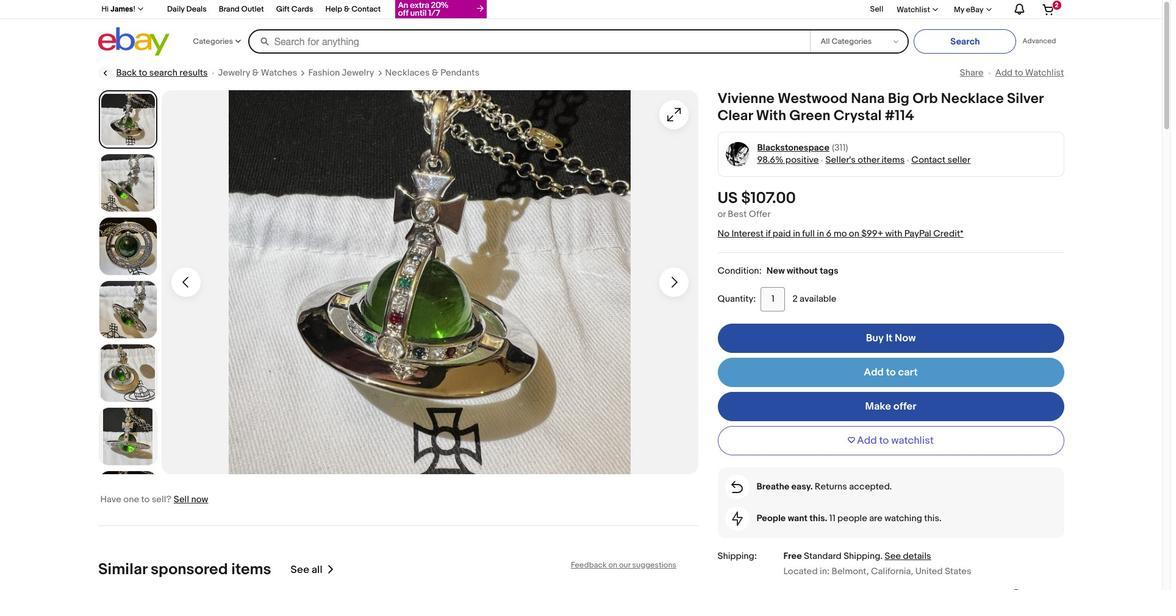 Task type: locate. For each thing, give the bounding box(es) containing it.
1 horizontal spatial in
[[817, 228, 825, 240]]

1 horizontal spatial watchlist
[[1026, 67, 1065, 79]]

vivienne westwood nana big orb necklace silver clear with green crystal #114 - picture 1 of 8 image
[[161, 90, 698, 475]]

1 vertical spatial see
[[291, 564, 309, 576]]

2 for 2 available
[[793, 293, 798, 305]]

to up 'silver'
[[1015, 67, 1024, 79]]

1 horizontal spatial contact
[[912, 154, 946, 166]]

feedback on our suggestions
[[571, 561, 676, 571]]

add left "cart"
[[864, 367, 884, 379]]

cards
[[292, 4, 313, 14]]

add right the share
[[996, 67, 1013, 79]]

to inside button
[[880, 435, 889, 447]]

available
[[800, 293, 837, 305]]

picture 1 of 8 image
[[100, 92, 156, 148]]

items
[[882, 154, 905, 166], [231, 561, 271, 580]]

1 with details__icon image from the top
[[732, 481, 743, 494]]

with
[[886, 228, 903, 240]]

0 horizontal spatial 2
[[793, 293, 798, 305]]

green
[[790, 107, 831, 124]]

contact left seller
[[912, 154, 946, 166]]

picture 6 of 8 image
[[99, 408, 157, 466]]

1 vertical spatial add
[[864, 367, 884, 379]]

1 horizontal spatial this.
[[925, 513, 942, 525]]

0 vertical spatial contact
[[352, 4, 381, 14]]

1 horizontal spatial &
[[344, 4, 350, 14]]

necklace
[[941, 90, 1004, 107]]

no interest if paid in full in 6 mo on $99+ with paypal credit* link
[[718, 228, 964, 240]]

.
[[881, 551, 883, 563]]

celebrate with an extra 20% off image
[[396, 0, 487, 18]]

new
[[767, 265, 785, 277]]

see details link
[[885, 551, 932, 563]]

to right back
[[139, 67, 147, 79]]

banner
[[95, 0, 1065, 59]]

0 vertical spatial watchlist
[[897, 5, 931, 14]]

seller's
[[826, 154, 856, 166]]

2 vertical spatial add
[[857, 435, 877, 447]]

standard
[[804, 551, 842, 563]]

0 vertical spatial with details__icon image
[[732, 481, 743, 494]]

$107.00
[[742, 189, 796, 208]]

contact seller
[[912, 154, 971, 166]]

& left pendants
[[432, 67, 439, 79]]

with details__icon image left the breathe
[[732, 481, 743, 494]]

us
[[718, 189, 738, 208]]

add to cart link
[[718, 358, 1065, 387]]

see right .
[[885, 551, 901, 563]]

add inside button
[[857, 435, 877, 447]]

in left full
[[793, 228, 801, 240]]

0 vertical spatial on
[[849, 228, 860, 240]]

2 available
[[793, 293, 837, 305]]

0 horizontal spatial items
[[231, 561, 271, 580]]

with details__icon image
[[732, 481, 743, 494], [732, 512, 743, 527]]

full
[[803, 228, 815, 240]]

0 horizontal spatial watchlist
[[897, 5, 931, 14]]

with details__icon image left people
[[732, 512, 743, 527]]

2 with details__icon image from the top
[[732, 512, 743, 527]]

watchlist right sell link
[[897, 5, 931, 14]]

clear
[[718, 107, 753, 124]]

2 inside account navigation
[[1055, 1, 1059, 9]]

help
[[326, 4, 342, 14]]

0 horizontal spatial this.
[[810, 513, 828, 525]]

have
[[100, 494, 121, 506]]

1 jewelry from the left
[[218, 67, 250, 79]]

california,
[[871, 567, 914, 578]]

to
[[139, 67, 147, 79], [1015, 67, 1024, 79], [887, 367, 896, 379], [880, 435, 889, 447], [141, 494, 150, 506]]

vivienne westwood nana big orb necklace silver clear with green crystal #114
[[718, 90, 1044, 124]]

0 horizontal spatial jewelry
[[218, 67, 250, 79]]

contact
[[352, 4, 381, 14], [912, 154, 946, 166]]

blackstonespace
[[758, 142, 830, 154]]

2 horizontal spatial &
[[432, 67, 439, 79]]

have one to sell? sell now
[[100, 494, 208, 506]]

1 horizontal spatial on
[[849, 228, 860, 240]]

on right mo in the right top of the page
[[849, 228, 860, 240]]

0 horizontal spatial in
[[793, 228, 801, 240]]

watchlist inside account navigation
[[897, 5, 931, 14]]

1 horizontal spatial 2
[[1055, 1, 1059, 9]]

1 vertical spatial 2
[[793, 293, 798, 305]]

in left 6
[[817, 228, 825, 240]]

picture 2 of 8 image
[[99, 154, 157, 212]]

1 horizontal spatial sell
[[871, 4, 884, 14]]

paypal
[[905, 228, 932, 240]]

accepted.
[[850, 481, 892, 493]]

sell
[[871, 4, 884, 14], [174, 494, 189, 506]]

$99+
[[862, 228, 884, 240]]

see left all
[[291, 564, 309, 576]]

on
[[849, 228, 860, 240], [608, 561, 617, 571]]

watching
[[885, 513, 923, 525]]

contact right help
[[352, 4, 381, 14]]

to right one
[[141, 494, 150, 506]]

0 horizontal spatial &
[[252, 67, 259, 79]]

add for add to watchlist
[[857, 435, 877, 447]]

condition: new without tags
[[718, 265, 839, 277]]

add down make
[[857, 435, 877, 447]]

1 vertical spatial with details__icon image
[[732, 512, 743, 527]]

0 vertical spatial see
[[885, 551, 901, 563]]

add for add to cart
[[864, 367, 884, 379]]

help & contact link
[[326, 2, 381, 17]]

items right 'other'
[[882, 154, 905, 166]]

see all
[[291, 564, 322, 576]]

& inside 'link'
[[252, 67, 259, 79]]

none submit inside 'banner'
[[914, 29, 1017, 54]]

blackstonespace image
[[726, 142, 751, 167]]

jewelry down categories dropdown button
[[218, 67, 250, 79]]

other
[[858, 154, 880, 166]]

daily
[[167, 4, 185, 14]]

1 vertical spatial watchlist
[[1026, 67, 1065, 79]]

& left watches
[[252, 67, 259, 79]]

tags
[[820, 265, 839, 277]]

similar
[[98, 561, 147, 580]]

no interest if paid in full in 6 mo on $99+ with paypal credit*
[[718, 228, 964, 240]]

#114
[[885, 107, 915, 124]]

&
[[344, 4, 350, 14], [252, 67, 259, 79], [432, 67, 439, 79]]

0 horizontal spatial contact
[[352, 4, 381, 14]]

no
[[718, 228, 730, 240]]

to for watchlist
[[880, 435, 889, 447]]

ebay home image
[[98, 27, 169, 56]]

my
[[954, 5, 965, 14]]

blackstonespace (311)
[[758, 142, 849, 154]]

0 vertical spatial 2
[[1055, 1, 1059, 9]]

& inside account navigation
[[344, 4, 350, 14]]

1 horizontal spatial see
[[885, 551, 901, 563]]

2 this. from the left
[[925, 513, 942, 525]]

fashion
[[308, 67, 340, 79]]

my ebay
[[954, 5, 984, 14]]

breathe easy. returns accepted.
[[757, 481, 892, 493]]

0 vertical spatial items
[[882, 154, 905, 166]]

offer
[[749, 209, 771, 220]]

fashion jewelry
[[308, 67, 374, 79]]

states
[[945, 567, 972, 578]]

make offer link
[[718, 392, 1065, 422]]

picture 3 of 8 image
[[99, 218, 157, 275]]

to left "cart"
[[887, 367, 896, 379]]

returns
[[815, 481, 847, 493]]

sell left watchlist link
[[871, 4, 884, 14]]

jewelry right fashion
[[342, 67, 374, 79]]

None submit
[[914, 29, 1017, 54]]

watchlist down the "advanced" link
[[1026, 67, 1065, 79]]

1 vertical spatial items
[[231, 561, 271, 580]]

add to cart
[[864, 367, 918, 379]]

are
[[870, 513, 883, 525]]

free
[[784, 551, 802, 563]]

1 vertical spatial on
[[608, 561, 617, 571]]

to for search
[[139, 67, 147, 79]]

this. left 11
[[810, 513, 828, 525]]

buy it now
[[866, 333, 916, 345]]

2 right quantity: text box
[[793, 293, 798, 305]]

items left see all text box at the left bottom of the page
[[231, 561, 271, 580]]

united
[[916, 567, 943, 578]]

watchlist
[[897, 5, 931, 14], [1026, 67, 1065, 79]]

sell left now
[[174, 494, 189, 506]]

without
[[787, 265, 818, 277]]

0 horizontal spatial sell
[[174, 494, 189, 506]]

0 vertical spatial add
[[996, 67, 1013, 79]]

sell inside account navigation
[[871, 4, 884, 14]]

0 horizontal spatial see
[[291, 564, 309, 576]]

sell now link
[[174, 494, 208, 506]]

watchlist
[[892, 435, 934, 447]]

0 vertical spatial sell
[[871, 4, 884, 14]]

1 horizontal spatial items
[[882, 154, 905, 166]]

to left watchlist
[[880, 435, 889, 447]]

2 right notifications icon
[[1055, 1, 1059, 9]]

best
[[728, 209, 747, 220]]

add to watchlist button
[[718, 427, 1065, 456]]

this. right watching
[[925, 513, 942, 525]]

jewelry & watches
[[218, 67, 297, 79]]

1 horizontal spatial jewelry
[[342, 67, 374, 79]]

on left our
[[608, 561, 617, 571]]

& right help
[[344, 4, 350, 14]]

fashion jewelry link
[[308, 67, 374, 79]]

0 horizontal spatial on
[[608, 561, 617, 571]]

& for jewelry
[[252, 67, 259, 79]]



Task type: describe. For each thing, give the bounding box(es) containing it.
2 jewelry from the left
[[342, 67, 374, 79]]

shipping:
[[718, 551, 757, 563]]

or
[[718, 209, 726, 220]]

add for add to watchlist
[[996, 67, 1013, 79]]

feedback on our suggestions link
[[571, 561, 676, 571]]

jewelry inside 'link'
[[218, 67, 250, 79]]

gift cards link
[[276, 2, 313, 17]]

contact seller link
[[912, 154, 971, 166]]

back to search results
[[116, 67, 208, 79]]

picture 5 of 8 image
[[99, 345, 157, 402]]

people
[[838, 513, 868, 525]]

brand outlet link
[[219, 2, 264, 17]]

one
[[123, 494, 139, 506]]

items for similar sponsored items
[[231, 561, 271, 580]]

james
[[111, 5, 133, 13]]

watchlist link
[[891, 2, 944, 17]]

with details__icon image for breathe
[[732, 481, 743, 494]]

with details__icon image for people
[[732, 512, 743, 527]]

6
[[827, 228, 832, 240]]

categories
[[193, 37, 233, 46]]

with
[[756, 107, 787, 124]]

to for watchlist
[[1015, 67, 1024, 79]]

in:
[[820, 567, 830, 578]]

now
[[895, 333, 916, 345]]

people want this. 11 people are watching this.
[[757, 513, 942, 525]]

silver
[[1007, 90, 1044, 107]]

necklaces
[[385, 67, 430, 79]]

2 link
[[1035, 0, 1063, 18]]

& for necklaces
[[432, 67, 439, 79]]

hi
[[102, 5, 109, 13]]

located in: belmont, california, united states
[[784, 567, 972, 578]]

account navigation
[[95, 0, 1065, 21]]

See all text field
[[291, 564, 322, 576]]

outlet
[[241, 4, 264, 14]]

big
[[888, 90, 910, 107]]

quantity:
[[718, 293, 756, 305]]

breathe
[[757, 481, 790, 493]]

1 vertical spatial sell
[[174, 494, 189, 506]]

see all link
[[291, 561, 335, 580]]

easy.
[[792, 481, 813, 493]]

watches
[[261, 67, 297, 79]]

Quantity: text field
[[761, 287, 786, 312]]

add to watchlist link
[[996, 67, 1065, 79]]

necklaces & pendants
[[385, 67, 480, 79]]

sell link
[[865, 4, 889, 14]]

ebay
[[966, 5, 984, 14]]

westwood
[[778, 90, 848, 107]]

standard shipping . see details
[[804, 551, 932, 563]]

Search for anything text field
[[250, 31, 808, 52]]

items for seller's other items
[[882, 154, 905, 166]]

pendants
[[441, 67, 480, 79]]

credit*
[[934, 228, 964, 240]]

nana
[[851, 90, 885, 107]]

our
[[619, 561, 630, 571]]

mo
[[834, 228, 847, 240]]

make
[[866, 401, 892, 413]]

1 vertical spatial contact
[[912, 154, 946, 166]]

see inside "see all" link
[[291, 564, 309, 576]]

contact inside account navigation
[[352, 4, 381, 14]]

it
[[886, 333, 893, 345]]

sell?
[[152, 494, 171, 506]]

advanced
[[1023, 37, 1057, 46]]

categories button
[[193, 28, 241, 55]]

picture 4 of 8 image
[[99, 281, 157, 339]]

back
[[116, 67, 137, 79]]

make offer
[[866, 401, 917, 413]]

buy
[[866, 333, 884, 345]]

similar sponsored items
[[98, 561, 271, 580]]

located
[[784, 567, 818, 578]]

daily deals
[[167, 4, 207, 14]]

daily deals link
[[167, 2, 207, 17]]

98.6%
[[758, 154, 784, 166]]

jewelry & watches link
[[218, 67, 297, 79]]

hi james !
[[102, 5, 135, 13]]

to for cart
[[887, 367, 896, 379]]

condition:
[[718, 265, 762, 277]]

belmont,
[[832, 567, 869, 578]]

results
[[180, 67, 208, 79]]

notifications image
[[1012, 3, 1026, 15]]

1 this. from the left
[[810, 513, 828, 525]]

blackstonespace link
[[758, 142, 830, 154]]

2 in from the left
[[817, 228, 825, 240]]

2 for 2
[[1055, 1, 1059, 9]]

buy it now link
[[718, 324, 1065, 353]]

& for help
[[344, 4, 350, 14]]

search
[[149, 67, 178, 79]]

banner containing daily deals
[[95, 0, 1065, 59]]

11
[[830, 513, 836, 525]]

add to watchlist
[[996, 67, 1065, 79]]

details
[[904, 551, 932, 563]]

seller's other items link
[[826, 154, 905, 166]]

brand outlet
[[219, 4, 264, 14]]

people
[[757, 513, 786, 525]]

orb
[[913, 90, 938, 107]]

98.6% positive
[[758, 154, 819, 166]]

all
[[311, 564, 322, 576]]

seller's other items
[[826, 154, 905, 166]]

advanced link
[[1017, 29, 1063, 54]]

(311)
[[832, 142, 849, 154]]

sponsored
[[150, 561, 228, 580]]

1 in from the left
[[793, 228, 801, 240]]

gift cards
[[276, 4, 313, 14]]

deals
[[186, 4, 207, 14]]



Task type: vqa. For each thing, say whether or not it's contained in the screenshot.
the right Sell
yes



